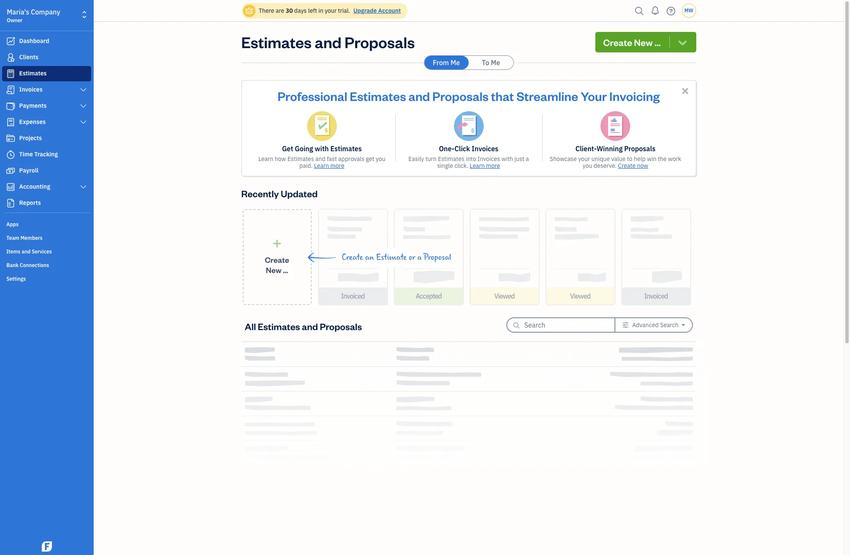 Task type: vqa. For each thing, say whether or not it's contained in the screenshot.
with to the right
yes



Task type: locate. For each thing, give the bounding box(es) containing it.
1 vertical spatial …
[[283, 265, 288, 275]]

learn more right click.
[[470, 162, 501, 170]]

estimates
[[242, 32, 312, 52], [19, 69, 47, 77], [350, 88, 406, 104], [331, 145, 362, 153], [288, 155, 314, 163], [438, 155, 465, 163], [258, 320, 300, 332]]

0 vertical spatial create new …
[[604, 36, 661, 48]]

chevrondown image
[[677, 36, 689, 48]]

with
[[315, 145, 329, 153], [502, 155, 514, 163]]

you down client-
[[583, 162, 593, 170]]

payments link
[[2, 98, 91, 114]]

mw
[[685, 7, 694, 14]]

1 horizontal spatial create new … button
[[596, 32, 697, 52]]

estimate image
[[6, 69, 16, 78]]

client image
[[6, 53, 16, 62]]

2 viewed from the left
[[571, 292, 591, 301]]

timer image
[[6, 150, 16, 159]]

search image
[[633, 4, 647, 17]]

1 vertical spatial create new … button
[[243, 209, 312, 305]]

accounting link
[[2, 179, 91, 195]]

2 chevron large down image from the top
[[80, 119, 87, 126]]

1 more from the left
[[331, 162, 345, 170]]

a inside the easily turn estimates into invoices with just a single click.
[[526, 155, 529, 163]]

your inside showcase your unique value to help win the work you deserve.
[[579, 155, 591, 163]]

get
[[282, 145, 294, 153]]

clients link
[[2, 50, 91, 65]]

professional estimates and proposals that streamline your invoicing
[[278, 88, 660, 104]]

reports
[[19, 199, 41, 207]]

create now
[[619, 162, 649, 170]]

learn
[[259, 155, 274, 163], [314, 162, 329, 170], [470, 162, 485, 170]]

go to help image
[[665, 4, 678, 17]]

learn right click.
[[470, 162, 485, 170]]

from me link
[[425, 56, 469, 69]]

create new … button for create an estimate or a proposal
[[243, 209, 312, 305]]

0 horizontal spatial learn
[[259, 155, 274, 163]]

chevron large down image down chevron large down image at the top
[[80, 119, 87, 126]]

dashboard
[[19, 37, 49, 45]]

chevron large down image
[[80, 87, 87, 93], [80, 119, 87, 126], [80, 184, 87, 191]]

1 horizontal spatial …
[[655, 36, 661, 48]]

get
[[366, 155, 375, 163]]

invoices
[[19, 86, 43, 93], [472, 145, 499, 153], [478, 155, 501, 163]]

upgrade account link
[[352, 7, 401, 14]]

0 vertical spatial create new … button
[[596, 32, 697, 52]]

1 vertical spatial chevron large down image
[[80, 119, 87, 126]]

1 invoiced from the left
[[341, 292, 365, 301]]

team members
[[6, 235, 43, 241]]

advanced
[[633, 321, 659, 329]]

chevron large down image inside expenses link
[[80, 119, 87, 126]]

0 horizontal spatial learn more
[[314, 162, 345, 170]]

0 horizontal spatial a
[[418, 253, 422, 263]]

0 horizontal spatial more
[[331, 162, 345, 170]]

an
[[365, 253, 374, 263]]

0 vertical spatial a
[[526, 155, 529, 163]]

1 horizontal spatial your
[[579, 155, 591, 163]]

learn for get going with estimates
[[314, 162, 329, 170]]

learn for one-click invoices
[[470, 162, 485, 170]]

new down search 'image'
[[635, 36, 653, 48]]

2 vertical spatial chevron large down image
[[80, 184, 87, 191]]

one-click invoices
[[439, 145, 499, 153]]

learn right paid. at top
[[314, 162, 329, 170]]

1 horizontal spatial viewed
[[571, 292, 591, 301]]

and inside items and services link
[[22, 249, 31, 255]]

1 chevron large down image from the top
[[80, 87, 87, 93]]

learn left how
[[259, 155, 274, 163]]

time tracking link
[[2, 147, 91, 162]]

plus image
[[272, 239, 282, 248]]

your down client-
[[579, 155, 591, 163]]

0 horizontal spatial create new … button
[[243, 209, 312, 305]]

0 horizontal spatial invoiced
[[341, 292, 365, 301]]

0 vertical spatial your
[[325, 7, 337, 14]]

0 vertical spatial chevron large down image
[[80, 87, 87, 93]]

chevron large down image up chevron large down image at the top
[[80, 87, 87, 93]]

me right from
[[451, 58, 460, 67]]

reports link
[[2, 196, 91, 211]]

paid.
[[300, 162, 313, 170]]

0 horizontal spatial new
[[266, 265, 282, 275]]

2 more from the left
[[487, 162, 501, 170]]

there are 30 days left in your trial. upgrade account
[[259, 7, 401, 14]]

a right or
[[418, 253, 422, 263]]

learn inside learn how estimates and fast approvals get you paid.
[[259, 155, 274, 163]]

items and services
[[6, 249, 52, 255]]

me for from me
[[451, 58, 460, 67]]

more
[[331, 162, 345, 170], [487, 162, 501, 170]]

1 vertical spatial a
[[418, 253, 422, 263]]

crown image
[[245, 6, 254, 15]]

days
[[295, 7, 307, 14]]

create new …
[[604, 36, 661, 48], [265, 255, 289, 275]]

and inside learn how estimates and fast approvals get you paid.
[[316, 155, 326, 163]]

and
[[315, 32, 342, 52], [409, 88, 430, 104], [316, 155, 326, 163], [22, 249, 31, 255], [302, 320, 318, 332]]

learn more down get going with estimates
[[314, 162, 345, 170]]

1 horizontal spatial learn more
[[470, 162, 501, 170]]

approvals
[[339, 155, 365, 163]]

payment image
[[6, 102, 16, 110]]

2 me from the left
[[491, 58, 501, 67]]

2 vertical spatial invoices
[[478, 155, 501, 163]]

0 horizontal spatial your
[[325, 7, 337, 14]]

1 horizontal spatial create new …
[[604, 36, 661, 48]]

payroll
[[19, 167, 38, 174]]

your right in
[[325, 7, 337, 14]]

me right to
[[491, 58, 501, 67]]

learn how estimates and fast approvals get you paid.
[[259, 155, 386, 170]]

now
[[638, 162, 649, 170]]

3 chevron large down image from the top
[[80, 184, 87, 191]]

0 vertical spatial with
[[315, 145, 329, 153]]

recently updated
[[242, 188, 318, 200]]

new down plus icon
[[266, 265, 282, 275]]

accepted
[[416, 292, 442, 301]]

apps
[[6, 221, 19, 228]]

invoices link
[[2, 82, 91, 98]]

invoices up into
[[472, 145, 499, 153]]

streamline
[[517, 88, 579, 104]]

in
[[319, 7, 324, 14]]

settings image
[[623, 322, 630, 329]]

1 vertical spatial with
[[502, 155, 514, 163]]

1 horizontal spatial a
[[526, 155, 529, 163]]

1 vertical spatial your
[[579, 155, 591, 163]]

1 vertical spatial new
[[266, 265, 282, 275]]

bank connections
[[6, 262, 49, 269]]

invoices inside invoices link
[[19, 86, 43, 93]]

project image
[[6, 134, 16, 143]]

projects link
[[2, 131, 91, 146]]

0 horizontal spatial viewed
[[495, 292, 515, 301]]

chevron large down image
[[80, 103, 87, 110]]

bank
[[6, 262, 19, 269]]

invoice image
[[6, 86, 16, 94]]

1 learn more from the left
[[314, 162, 345, 170]]

that
[[492, 88, 515, 104]]

new
[[635, 36, 653, 48], [266, 265, 282, 275]]

2 invoiced from the left
[[645, 292, 669, 301]]

with up learn how estimates and fast approvals get you paid.
[[315, 145, 329, 153]]

payments
[[19, 102, 47, 110]]

maria's
[[7, 8, 29, 16]]

me
[[451, 58, 460, 67], [491, 58, 501, 67]]

0 horizontal spatial me
[[451, 58, 460, 67]]

with left 'just'
[[502, 155, 514, 163]]

chevron large down image for invoices
[[80, 87, 87, 93]]

estimates inside the easily turn estimates into invoices with just a single click.
[[438, 155, 465, 163]]

create new … down search 'image'
[[604, 36, 661, 48]]

you right "get" on the left of the page
[[376, 155, 386, 163]]

1 me from the left
[[451, 58, 460, 67]]

from
[[433, 58, 449, 67]]

more for with
[[331, 162, 345, 170]]

company
[[31, 8, 60, 16]]

estimates link
[[2, 66, 91, 81]]

1 horizontal spatial me
[[491, 58, 501, 67]]

money image
[[6, 167, 16, 175]]

a right 'just'
[[526, 155, 529, 163]]

expenses
[[19, 118, 46, 126]]

Search text field
[[525, 318, 602, 332]]

to me link
[[469, 56, 514, 69]]

0 horizontal spatial you
[[376, 155, 386, 163]]

0 horizontal spatial create new …
[[265, 255, 289, 275]]

1 horizontal spatial you
[[583, 162, 593, 170]]

more down get going with estimates
[[331, 162, 345, 170]]

click.
[[455, 162, 469, 170]]

1 horizontal spatial learn
[[314, 162, 329, 170]]

you inside learn how estimates and fast approvals get you paid.
[[376, 155, 386, 163]]

invoices up payments
[[19, 86, 43, 93]]

client-winning proposals image
[[601, 111, 631, 141]]

create new … button
[[596, 32, 697, 52], [243, 209, 312, 305]]

0 vertical spatial invoices
[[19, 86, 43, 93]]

professional
[[278, 88, 348, 104]]

1 horizontal spatial more
[[487, 162, 501, 170]]

chevron large down image down payroll 'link'
[[80, 184, 87, 191]]

items
[[6, 249, 20, 255]]

invoices right into
[[478, 155, 501, 163]]

0 horizontal spatial with
[[315, 145, 329, 153]]

0 vertical spatial new
[[635, 36, 653, 48]]

report image
[[6, 199, 16, 208]]

1 horizontal spatial invoiced
[[645, 292, 669, 301]]

team
[[6, 235, 19, 241]]

1 horizontal spatial with
[[502, 155, 514, 163]]

2 horizontal spatial learn
[[470, 162, 485, 170]]

…
[[655, 36, 661, 48], [283, 265, 288, 275]]

2 learn more from the left
[[470, 162, 501, 170]]

chevron large down image inside accounting link
[[80, 184, 87, 191]]

create new … button for estimates and proposals
[[596, 32, 697, 52]]

more right into
[[487, 162, 501, 170]]

turn
[[426, 155, 437, 163]]

create new … down plus icon
[[265, 255, 289, 275]]

me for to me
[[491, 58, 501, 67]]



Task type: describe. For each thing, give the bounding box(es) containing it.
1 vertical spatial invoices
[[472, 145, 499, 153]]

expenses link
[[2, 115, 91, 130]]

just
[[515, 155, 525, 163]]

client-winning proposals
[[576, 145, 656, 153]]

learn more for invoices
[[470, 162, 501, 170]]

search
[[661, 321, 679, 329]]

the
[[659, 155, 667, 163]]

updated
[[281, 188, 318, 200]]

freshbooks image
[[40, 542, 54, 552]]

30
[[286, 7, 293, 14]]

showcase
[[550, 155, 577, 163]]

value
[[612, 155, 626, 163]]

0 vertical spatial …
[[655, 36, 661, 48]]

1 viewed from the left
[[495, 292, 515, 301]]

invoicing
[[610, 88, 660, 104]]

all estimates and proposals
[[245, 320, 362, 332]]

all
[[245, 320, 256, 332]]

account
[[379, 7, 401, 14]]

to
[[628, 155, 633, 163]]

mw button
[[682, 3, 697, 18]]

settings
[[6, 276, 26, 282]]

notifications image
[[649, 2, 663, 19]]

advanced search button
[[616, 318, 693, 332]]

are
[[276, 7, 285, 14]]

going
[[295, 145, 313, 153]]

expense image
[[6, 118, 16, 127]]

connections
[[20, 262, 49, 269]]

more for invoices
[[487, 162, 501, 170]]

recently
[[242, 188, 279, 200]]

with inside the easily turn estimates into invoices with just a single click.
[[502, 155, 514, 163]]

invoices inside the easily turn estimates into invoices with just a single click.
[[478, 155, 501, 163]]

items and services link
[[2, 245, 91, 258]]

get going with estimates
[[282, 145, 362, 153]]

0 horizontal spatial …
[[283, 265, 288, 275]]

bank connections link
[[2, 259, 91, 272]]

into
[[466, 155, 477, 163]]

upgrade
[[354, 7, 377, 14]]

members
[[20, 235, 43, 241]]

chart image
[[6, 183, 16, 191]]

to me
[[482, 58, 501, 67]]

how
[[275, 155, 286, 163]]

from me
[[433, 58, 460, 67]]

accounting
[[19, 183, 50, 191]]

showcase your unique value to help win the work you deserve.
[[550, 155, 682, 170]]

left
[[308, 7, 317, 14]]

1 horizontal spatial new
[[635, 36, 653, 48]]

settings link
[[2, 272, 91, 285]]

time tracking
[[19, 150, 58, 158]]

create an estimate or a proposal
[[342, 253, 452, 263]]

services
[[32, 249, 52, 255]]

get going with estimates image
[[307, 111, 337, 141]]

or
[[409, 253, 416, 263]]

owner
[[7, 17, 23, 23]]

one-click invoices image
[[454, 111, 484, 141]]

work
[[669, 155, 682, 163]]

main element
[[0, 0, 115, 555]]

unique
[[592, 155, 610, 163]]

tracking
[[34, 150, 58, 158]]

easily
[[409, 155, 424, 163]]

winning
[[597, 145, 623, 153]]

estimate
[[376, 253, 407, 263]]

caretdown image
[[682, 322, 686, 329]]

estimates inside learn how estimates and fast approvals get you paid.
[[288, 155, 314, 163]]

chevron large down image for accounting
[[80, 184, 87, 191]]

help
[[634, 155, 646, 163]]

dashboard image
[[6, 37, 16, 46]]

proposal
[[424, 253, 452, 263]]

learn more for with
[[314, 162, 345, 170]]

close image
[[681, 86, 691, 96]]

you inside showcase your unique value to help win the work you deserve.
[[583, 162, 593, 170]]

fast
[[327, 155, 337, 163]]

1 vertical spatial create new …
[[265, 255, 289, 275]]

team members link
[[2, 231, 91, 244]]

to
[[482, 58, 490, 67]]

your
[[581, 88, 608, 104]]

easily turn estimates into invoices with just a single click.
[[409, 155, 529, 170]]

apps link
[[2, 218, 91, 231]]

estimates inside main element
[[19, 69, 47, 77]]

click
[[455, 145, 471, 153]]

client-
[[576, 145, 597, 153]]

maria's company owner
[[7, 8, 60, 23]]

projects
[[19, 134, 42, 142]]

there
[[259, 7, 275, 14]]

deserve.
[[594, 162, 617, 170]]

trial.
[[338, 7, 351, 14]]

single
[[438, 162, 454, 170]]

dashboard link
[[2, 34, 91, 49]]

chevron large down image for expenses
[[80, 119, 87, 126]]



